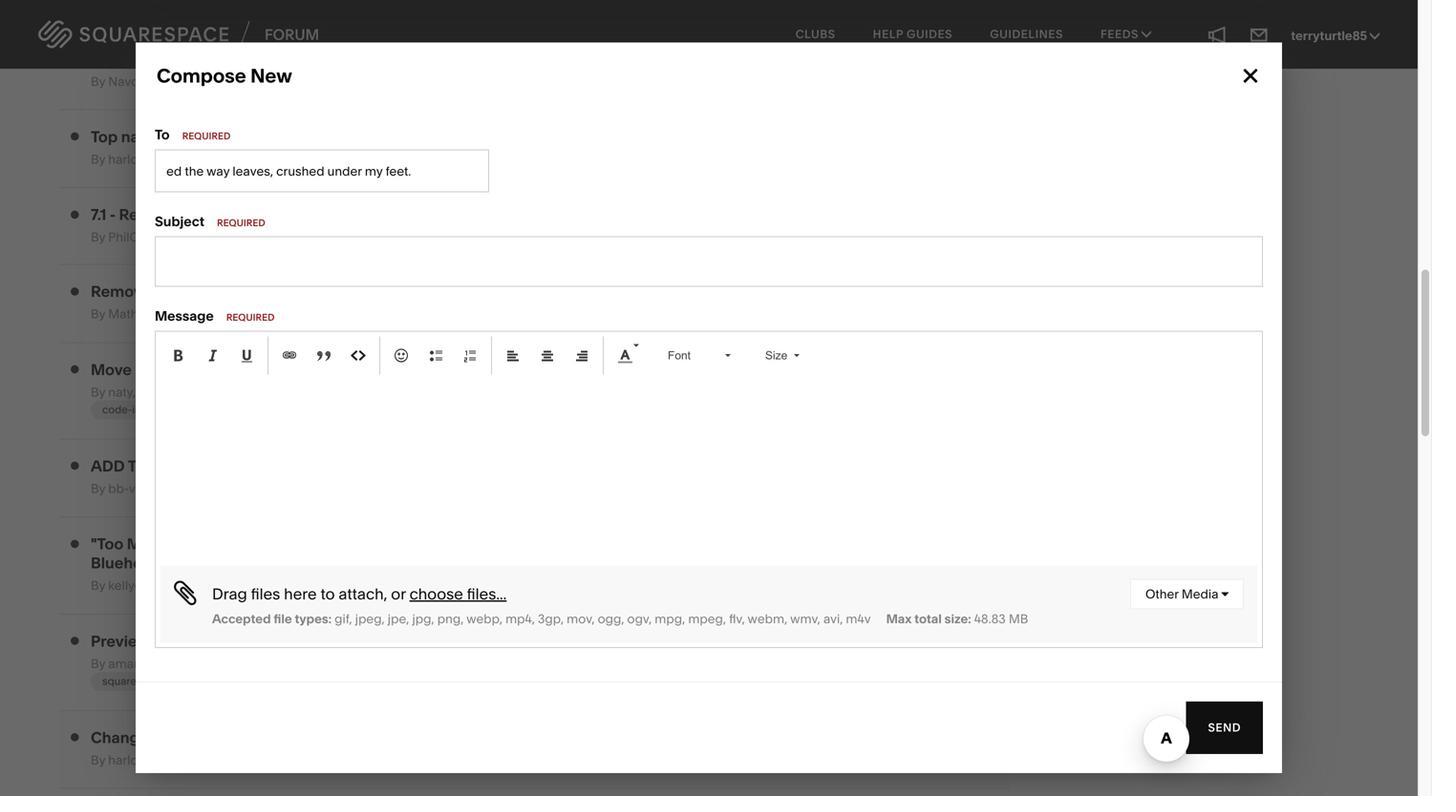 Task type: vqa. For each thing, say whether or not it's contained in the screenshot.
have
no



Task type: describe. For each thing, give the bounding box(es) containing it.
accepted file types: gif, jpeg, jpe, jpg, png, webp, mp4, 3gp, mov, ogg, ogv, mpg, mpeg, flv, webm, wmv, avi, m4v
[[212, 612, 871, 627]]

different
[[388, 361, 451, 379]]

amandaclairef link
[[108, 657, 192, 672]]

at inside add the second announcement bar by bb-vc thursday at 09:26  pm
[[205, 482, 216, 497]]

sido
[[731, 286, 757, 301]]

header
[[165, 50, 216, 68]]

size
[[765, 349, 788, 362]]

font button
[[653, 337, 741, 375]]

0 horizontal spatial hours
[[168, 579, 202, 594]]

pm inside add the second announcement bar by bb-vc thursday at 09:26  pm
[[255, 482, 274, 497]]

avi,
[[823, 612, 843, 627]]

styles inside 7.1 - reducing spacing between sections by philcorleyphoto , august 19, 2020 in site design & styles
[[397, 230, 432, 245]]

guidelines
[[990, 27, 1063, 41]]

feeds
[[1101, 27, 1142, 41]]

go to first unread post image for 7.1 - reducing spacing between sections
[[71, 210, 79, 220]]

send
[[1208, 721, 1241, 735]]

footer
[[326, 282, 371, 301]]

hour inside button on header page get hidden under mobile tray by navdeep , 1 hour ago in pages & content
[[176, 74, 202, 89]]

jpe,
[[388, 612, 409, 627]]

by inside remove white line/space under footer by mathias654321 , august 17 in site design & styles
[[91, 307, 105, 322]]

center image
[[540, 348, 555, 363]]

ziggy link
[[731, 645, 764, 660]]

8 replies
[[610, 287, 660, 302]]

required for subject
[[217, 217, 265, 229]]

send button
[[1186, 702, 1263, 755]]

button on header page get hidden under mobile tray link
[[91, 50, 472, 68]]

toolbar containing font
[[161, 337, 815, 375]]

previewed my site in 7.1 and it looks really wonky. link
[[91, 632, 447, 651]]

choose files... link
[[409, 585, 507, 604]]

blocks
[[265, 152, 304, 167]]

2.4k views
[[601, 228, 660, 243]]

1 harlowbogie link from the top
[[108, 152, 182, 167]]

required for message
[[226, 312, 275, 323]]

button inside change one instance of button hover color by harlowbogie
[[268, 729, 317, 748]]

by inside add the second announcement bar by bb-vc thursday at 09:26  pm
[[91, 482, 105, 497]]

naty link
[[108, 385, 133, 400]]

squarespace-7.0 link
[[91, 673, 195, 692]]

button inside move booqable "add to cart" button to a different location by naty , friday at 12:23  pm code-injection
[[305, 361, 354, 379]]

mp4,
[[505, 612, 535, 627]]

move booqable "add to cart" button to a different location link
[[91, 361, 515, 379]]

underline (⌘+u) image
[[239, 348, 254, 363]]

transfer
[[388, 535, 448, 554]]

naty
[[108, 385, 133, 400]]

friday
[[139, 385, 174, 400]]

previewed
[[91, 632, 169, 651]]

by inside 7.1 - reducing spacing between sections by philcorleyphoto , august 19, 2020 in site design & styles
[[91, 230, 105, 245]]

1 harlowbogie from the top
[[108, 152, 182, 167]]

1 reply
[[623, 646, 660, 661]]

views
[[627, 228, 660, 243]]

design inside 7.1 - reducing spacing between sections by philcorleyphoto , august 19, 2020 in site design & styles
[[342, 230, 383, 245]]

7.1 inside 7.1 - reducing spacing between sections by philcorleyphoto , august 19, 2020 in site design & styles
[[91, 206, 106, 224]]

align right image
[[574, 348, 589, 363]]

many
[[127, 535, 167, 554]]

squarespace-7.1
[[213, 675, 291, 688]]

tray
[[444, 50, 472, 68]]

media
[[1182, 587, 1219, 602]]

message
[[155, 308, 214, 324]]

2.4k
[[601, 228, 624, 243]]

other
[[1145, 587, 1179, 602]]

ziggy image for "too many redirects" error with domain transfer from bluehost
[[683, 547, 721, 585]]

& inside remove white line/space under footer by mathias654321 , august 17 in site design & styles
[[343, 307, 351, 322]]

squarespace- for 7.0
[[102, 675, 171, 688]]

with
[[291, 535, 325, 554]]

7.1 - reducing spacing between sections link
[[91, 206, 388, 224]]

ago down styling
[[226, 152, 248, 167]]

kellyetz link
[[108, 579, 152, 594]]

ago inside button on header page get hidden under mobile tray by navdeep , 1 hour ago in pages & content
[[205, 74, 228, 89]]

, inside move booqable "add to cart" button to a different location by naty , friday at 12:23  pm code-injection
[[133, 385, 136, 400]]

1 vertical spatial hour
[[196, 152, 223, 167]]

7.1 - reducing spacing between sections by philcorleyphoto , august 19, 2020 in site design & styles
[[91, 206, 432, 245]]

1 vertical spatial content
[[294, 579, 341, 594]]

caret down image
[[1222, 588, 1229, 601]]

types:
[[295, 612, 332, 627]]

caret down image for terryturtle85
[[1370, 29, 1380, 42]]

gif,
[[335, 612, 352, 627]]

on
[[143, 50, 161, 68]]

pages & content link for button on header page get hidden under mobile tray
[[245, 74, 342, 89]]

remove white line/space under footer by mathias654321 , august 17 in site design & styles
[[91, 282, 389, 322]]

by inside change one instance of button hover color by harlowbogie
[[91, 753, 105, 769]]

by kellyetz , 8 hours ago in pages & content
[[91, 579, 341, 594]]

2 by from the top
[[91, 152, 105, 167]]

domain link
[[353, 576, 414, 595]]

in inside button on header page get hidden under mobile tray by navdeep , 1 hour ago in pages & content
[[231, 74, 242, 89]]

site design & styles link for 7.1 - reducing spacing between sections
[[316, 230, 432, 245]]

"too
[[91, 535, 124, 554]]

1 down 'top navigation hover styling' link
[[188, 152, 193, 167]]

bb-vc link
[[108, 482, 143, 497]]

change one instance of button hover color link
[[91, 729, 404, 748]]

hover inside change one instance of button hover color by harlowbogie
[[321, 729, 362, 748]]

help guides link
[[856, 10, 970, 59]]

2 horizontal spatial to
[[358, 361, 373, 379]]

webp,
[[466, 612, 502, 627]]

squarespace-7.0
[[102, 675, 183, 688]]

compose new
[[157, 64, 292, 87]]

bar
[[368, 457, 400, 476]]

, inside 7.1 - reducing spacing between sections by philcorleyphoto , august 19, 2020 in site design & styles
[[202, 230, 205, 245]]

drag
[[212, 585, 247, 604]]

1 horizontal spatial hours
[[740, 565, 773, 581]]

new
[[250, 64, 292, 87]]

code-
[[102, 404, 132, 416]]

drag files here to attach, or choose files...
[[212, 585, 507, 604]]

add the second announcement bar by bb-vc thursday at 09:26  pm
[[91, 457, 400, 497]]

max
[[886, 612, 912, 627]]

change one instance of button hover color by harlowbogie
[[91, 729, 404, 769]]

& right the files
[[283, 579, 291, 594]]

looks
[[309, 632, 348, 651]]

a
[[376, 361, 385, 379]]

or
[[391, 585, 406, 604]]

page
[[220, 50, 257, 68]]

it
[[295, 632, 305, 651]]

navigation link
[[316, 149, 390, 168]]

site inside remove white line/space under footer by mathias654321 , august 17 in site design & styles
[[273, 307, 295, 322]]

flv,
[[729, 612, 745, 627]]

align left image
[[505, 348, 521, 363]]

by inside button on header page get hidden under mobile tray by navdeep , 1 hour ago in pages & content
[[91, 74, 105, 89]]

styling
[[247, 128, 297, 146]]

philcorleyphoto link
[[108, 230, 202, 245]]

design inside remove white line/space under footer by mathias654321 , august 17 in site design & styles
[[298, 307, 340, 322]]

remove
[[91, 282, 151, 301]]

go to first unread post image for "too many redirects" error with domain transfer from bluehost
[[71, 540, 79, 549]]

7
[[731, 565, 737, 581]]

in inside remove white line/space under footer by mathias654321 , august 17 in site design & styles
[[260, 307, 270, 322]]

, inside remove white line/space under footer by mathias654321 , august 17 in site design & styles
[[195, 307, 198, 322]]

clubs
[[796, 27, 836, 41]]

size:
[[944, 612, 971, 627]]

wonky.
[[395, 632, 447, 651]]

august inside remove white line/space under footer by mathias654321 , august 17 in site design & styles
[[201, 307, 243, 322]]

domain
[[365, 579, 403, 592]]

1 inside button on header page get hidden under mobile tray by navdeep , 1 hour ago in pages & content
[[168, 74, 173, 89]]

compose
[[157, 64, 246, 87]]

1 hour ago link
[[731, 226, 791, 241]]

squarespace- for 7.1
[[213, 675, 281, 688]]

09:26
[[219, 482, 252, 497]]

saracengill image
[[683, 207, 721, 245]]

bb-
[[108, 482, 129, 497]]

move booqable "add to cart" button to a different location by naty , friday at 12:23  pm code-injection
[[91, 361, 515, 416]]



Task type: locate. For each thing, give the bounding box(es) containing it.
paperclip image
[[174, 579, 196, 608]]

to left a
[[358, 361, 373, 379]]

pages
[[245, 74, 281, 89], [244, 579, 280, 594]]

pages & content link for "too many redirects" error with domain transfer from bluehost
[[244, 579, 341, 594]]

48.83
[[974, 612, 1006, 627]]

png,
[[437, 612, 464, 627]]

0 vertical spatial harlowbogie
[[108, 152, 182, 167]]

injection
[[132, 404, 175, 416]]

get
[[261, 50, 285, 68]]

pages & content link
[[245, 74, 342, 89], [244, 579, 341, 594]]

under inside remove white line/space under footer by mathias654321 , august 17 in site design & styles
[[279, 282, 323, 301]]

1 vertical spatial required
[[217, 217, 265, 229]]

max total size: 48.83 mb
[[886, 612, 1028, 627]]

0 vertical spatial required
[[182, 130, 231, 142]]

to for attach,
[[320, 585, 335, 604]]

in
[[231, 74, 242, 89], [303, 230, 313, 245], [260, 307, 270, 322], [230, 579, 241, 594], [228, 632, 242, 651]]

august down spacing
[[208, 230, 250, 245]]

2 horizontal spatial 7.1
[[281, 675, 291, 688]]

0 horizontal spatial 8
[[158, 579, 165, 594]]

0 horizontal spatial squarespace-
[[102, 675, 171, 688]]

to right here
[[320, 585, 335, 604]]

pm
[[223, 385, 242, 400], [255, 482, 274, 497]]

pm down "add
[[223, 385, 242, 400]]

content up types:
[[294, 579, 341, 594]]

under inside button on header page get hidden under mobile tray by navdeep , 1 hour ago in pages & content
[[343, 50, 386, 68]]

mb
[[1009, 612, 1028, 627]]

0 vertical spatial navigation
[[121, 128, 199, 146]]

1 vertical spatial harlowbogie link
[[108, 753, 182, 769]]

under left mobile
[[343, 50, 386, 68]]

under left footer
[[279, 282, 323, 301]]

site design & styles link down footer
[[273, 307, 389, 322]]

, inside button on header page get hidden under mobile tray by navdeep , 1 hour ago in pages & content
[[162, 74, 165, 89]]

hour
[[176, 74, 202, 89], [196, 152, 223, 167], [739, 226, 766, 241]]

0 vertical spatial harlowbogie link
[[108, 152, 182, 167]]

0 horizontal spatial under
[[279, 282, 323, 301]]

white
[[154, 282, 195, 301]]

0 vertical spatial at
[[177, 385, 188, 400]]

1 horizontal spatial to
[[320, 585, 335, 604]]

1 down header
[[168, 74, 173, 89]]

feeds link
[[1083, 10, 1169, 59]]

august
[[208, 230, 250, 245], [201, 307, 243, 322]]

go to first unread post image for change one instance of button hover color
[[71, 733, 79, 743]]

caret down image
[[1142, 28, 1151, 40], [1370, 29, 1380, 42]]

in left the files
[[230, 579, 241, 594]]

help guides
[[873, 27, 953, 41]]

at left 09:26
[[205, 482, 216, 497]]

1 vertical spatial ziggy image
[[683, 644, 721, 682]]

squarespace- inside "link"
[[102, 675, 171, 688]]

0 vertical spatial pages & content link
[[245, 74, 342, 89]]

other media
[[1145, 587, 1222, 602]]

toolbar
[[161, 337, 815, 375]]

top navigation hover styling link
[[91, 128, 297, 146]]

sido image
[[683, 285, 721, 323]]

button right of at the left
[[268, 729, 317, 748]]

vc
[[129, 482, 143, 497]]

button inside button on header page get hidden under mobile tray by navdeep , 1 hour ago in pages & content
[[91, 50, 139, 68]]

go to first unread post image left move
[[71, 365, 79, 374]]

7.0
[[171, 675, 183, 688]]

pages up accepted
[[244, 579, 280, 594]]

squarespace- down previewed my site in 7.1 and it looks really wonky.
[[213, 675, 281, 688]]

8 left paperclip image
[[158, 579, 165, 594]]

to for cart"
[[247, 361, 263, 379]]

1 horizontal spatial hover
[[321, 729, 362, 748]]

2 vertical spatial required
[[226, 312, 275, 323]]

at inside move booqable "add to cart" button to a different location by naty , friday at 12:23  pm code-injection
[[177, 385, 188, 400]]

1 go to first unread post image from the top
[[71, 132, 79, 141]]

"too many redirects" error with domain transfer from bluehost link
[[91, 535, 487, 573]]

site right the '17' at the top of page
[[273, 307, 295, 322]]

7 hours ago
[[731, 565, 799, 581]]

mathias654321 link
[[108, 307, 195, 322]]

instance
[[183, 729, 246, 748]]

1 vertical spatial design
[[298, 307, 340, 322]]

& inside 7.1 - reducing spacing between sections by philcorleyphoto , august 19, 2020 in site design & styles
[[386, 230, 394, 245]]

go to first unread post image left 'change'
[[71, 733, 79, 743]]

ziggy image for previewed my site in 7.1 and it looks really wonky.
[[683, 644, 721, 682]]

0 vertical spatial under
[[343, 50, 386, 68]]

None field
[[155, 150, 489, 192]]

previewed my site in 7.1 and it looks really wonky.
[[91, 632, 447, 651]]

0 vertical spatial hour
[[176, 74, 202, 89]]

3 go to first unread post image from the top
[[71, 287, 79, 296]]

by harlowbogie , 1 hour ago
[[91, 152, 248, 167]]

in down accepted
[[228, 632, 242, 651]]

1 vertical spatial pm
[[255, 482, 274, 497]]

at left 12:23
[[177, 385, 188, 400]]

& down button on header page get hidden under mobile tray link
[[284, 74, 292, 89]]

1 horizontal spatial squarespace-
[[213, 675, 281, 688]]

9 by from the top
[[91, 753, 105, 769]]

1 horizontal spatial design
[[342, 230, 383, 245]]

hour right saracengill image
[[739, 226, 766, 241]]

hour down header
[[176, 74, 202, 89]]

reducing
[[119, 206, 190, 224]]

4 by from the top
[[91, 307, 105, 322]]

0 horizontal spatial site
[[273, 307, 295, 322]]

0 vertical spatial august
[[208, 230, 250, 245]]

code image
[[351, 348, 366, 363]]

1 vertical spatial 8
[[158, 579, 165, 594]]

by
[[91, 74, 105, 89], [91, 152, 105, 167], [91, 230, 105, 245], [91, 307, 105, 322], [91, 385, 105, 400], [91, 482, 105, 497], [91, 579, 105, 594], [91, 657, 105, 672], [91, 753, 105, 769]]

jpg,
[[412, 612, 434, 627]]

required
[[182, 130, 231, 142], [217, 217, 265, 229], [226, 312, 275, 323]]

by down 'change'
[[91, 753, 105, 769]]

go to first unread post image for previewed my site in 7.1 and it looks really wonky.
[[71, 637, 79, 646]]

2 harlowbogie link from the top
[[108, 753, 182, 769]]

ziggy
[[731, 645, 764, 660]]

pm right 09:26
[[255, 482, 274, 497]]

site design & styles link down sections
[[316, 230, 432, 245]]

1 vertical spatial august
[[201, 307, 243, 322]]

error
[[251, 535, 287, 554]]

file
[[274, 612, 292, 627]]

to
[[247, 361, 263, 379], [358, 361, 373, 379], [320, 585, 335, 604]]

content inside button on header page get hidden under mobile tray by navdeep , 1 hour ago in pages & content
[[295, 74, 342, 89]]

1 by from the top
[[91, 74, 105, 89]]

4 go to first unread post image from the top
[[71, 365, 79, 374]]

1 vertical spatial pages
[[244, 579, 280, 594]]

button right link icon
[[305, 361, 354, 379]]

amandaclairef
[[108, 657, 192, 672]]

harlowbogie down one
[[108, 753, 182, 769]]

1 vertical spatial button
[[305, 361, 354, 379]]

pages inside button on header page get hidden under mobile tray by navdeep , 1 hour ago in pages & content
[[245, 74, 281, 89]]

0 vertical spatial ziggy image
[[683, 547, 721, 585]]

5 by from the top
[[91, 385, 105, 400]]

0 horizontal spatial to
[[247, 361, 263, 379]]

0 vertical spatial site
[[316, 230, 339, 245]]

0 horizontal spatial pm
[[223, 385, 242, 400]]

2 squarespace- from the left
[[213, 675, 281, 688]]

hover left styling
[[202, 128, 244, 146]]

& down sections
[[386, 230, 394, 245]]

2 harlowbogie from the top
[[108, 753, 182, 769]]

2 pages from the top
[[244, 579, 280, 594]]

navdeep link
[[108, 74, 162, 89]]

&
[[284, 74, 292, 89], [386, 230, 394, 245], [343, 307, 351, 322], [283, 579, 291, 594]]

blocks link
[[265, 152, 304, 167]]

go to first unread post image left the top
[[71, 132, 79, 141]]

files
[[251, 585, 280, 604]]

harlowbogie inside change one instance of button hover color by harlowbogie
[[108, 753, 182, 769]]

thursday
[[148, 482, 202, 497]]

styles inside remove white line/space under footer by mathias654321 , august 17 in site design & styles
[[354, 307, 389, 322]]

to right "add
[[247, 361, 263, 379]]

ziggy image left 7
[[683, 547, 721, 585]]

Enter your text; hold cmd and right click for more options text field
[[161, 375, 1257, 566]]

spacing
[[193, 206, 253, 224]]

subject
[[155, 213, 204, 230]]

hours right 7
[[740, 565, 773, 581]]

my
[[172, 632, 194, 651]]

harlowbogie down to
[[108, 152, 182, 167]]

17
[[246, 307, 257, 322]]

8 by from the top
[[91, 657, 105, 672]]

1 horizontal spatial 8
[[610, 287, 617, 302]]

ago right paperclip image
[[205, 579, 227, 594]]

from
[[452, 535, 487, 554]]

hours left drag
[[168, 579, 202, 594]]

navigation up the by harlowbogie , 1 hour ago
[[121, 128, 199, 146]]

6 by from the top
[[91, 482, 105, 497]]

1 left reply
[[623, 646, 628, 661]]

0 vertical spatial 8
[[610, 287, 617, 302]]

pages & content link down button on header page get hidden under mobile tray link
[[245, 74, 342, 89]]

0 vertical spatial go to first unread post image
[[71, 462, 79, 471]]

1 vertical spatial at
[[205, 482, 216, 497]]

bell image
[[1207, 24, 1228, 45]]

1 vertical spatial under
[[279, 282, 323, 301]]

go to first unread post image
[[71, 132, 79, 141], [71, 210, 79, 220], [71, 287, 79, 296], [71, 365, 79, 374], [71, 637, 79, 646], [71, 733, 79, 743]]

site
[[198, 632, 225, 651]]

choose
[[409, 585, 463, 604]]

0 vertical spatial content
[[295, 74, 342, 89]]

1 vertical spatial site design & styles link
[[273, 307, 389, 322]]

squarespace forum image
[[38, 18, 320, 51]]

6 go to first unread post image from the top
[[71, 733, 79, 743]]

mov,
[[567, 612, 595, 627]]

0 horizontal spatial at
[[177, 385, 188, 400]]

go to first unread post image left "remove"
[[71, 287, 79, 296]]

ogg,
[[598, 612, 624, 627]]

squarespace- down by amandaclairef
[[102, 675, 171, 688]]

1 vertical spatial pages & content link
[[244, 579, 341, 594]]

cart"
[[266, 361, 301, 379]]

required up 19,
[[217, 217, 265, 229]]

august down the remove white line/space under footer link
[[201, 307, 243, 322]]

& inside button on header page get hidden under mobile tray by navdeep , 1 hour ago in pages & content
[[284, 74, 292, 89]]

insert/remove bulleted list image
[[428, 348, 443, 363]]

ago up "wmv,"
[[776, 565, 799, 581]]

by left philcorleyphoto link
[[91, 230, 105, 245]]

design down sections
[[342, 230, 383, 245]]

2 go to first unread post image from the top
[[71, 540, 79, 549]]

0 horizontal spatial hover
[[202, 128, 244, 146]]

bold (⌘+b) image
[[170, 348, 185, 363]]

go to first unread post image
[[71, 462, 79, 471], [71, 540, 79, 549]]

0 vertical spatial button
[[91, 50, 139, 68]]

ogv,
[[627, 612, 652, 627]]

2 vertical spatial 7.1
[[281, 675, 291, 688]]

by down the top
[[91, 152, 105, 167]]

ago down page at the top left of the page
[[205, 74, 228, 89]]

"too many redirects" error with domain transfer from bluehost
[[91, 535, 487, 573]]

7 by from the top
[[91, 579, 105, 594]]

1 vertical spatial harlowbogie
[[108, 753, 182, 769]]

by left the bb-
[[91, 482, 105, 497]]

in right the '17' at the top of page
[[260, 307, 270, 322]]

0 horizontal spatial navigation
[[121, 128, 199, 146]]

0 vertical spatial styles
[[397, 230, 432, 245]]

go to first unread post image for top navigation hover styling
[[71, 132, 79, 141]]

top
[[91, 128, 118, 146]]

in right 2020
[[303, 230, 313, 245]]

hover left color
[[321, 729, 362, 748]]

0 horizontal spatial styles
[[354, 307, 389, 322]]

go to first unread post image for add the second announcement bar
[[71, 462, 79, 471]]

at
[[177, 385, 188, 400], [205, 482, 216, 497]]

1 squarespace- from the left
[[102, 675, 171, 688]]

italic (⌘+i) image
[[204, 348, 220, 363]]

0 vertical spatial 7.1
[[91, 206, 106, 224]]

1 horizontal spatial styles
[[397, 230, 432, 245]]

7.1 left -
[[91, 206, 106, 224]]

required for to
[[182, 130, 231, 142]]

by inside move booqable "add to cart" button to a different location by naty , friday at 12:23  pm code-injection
[[91, 385, 105, 400]]

1 go to first unread post image from the top
[[71, 462, 79, 471]]

1 horizontal spatial at
[[205, 482, 216, 497]]

site down sections
[[316, 230, 339, 245]]

1 ziggy image from the top
[[683, 547, 721, 585]]

august inside 7.1 - reducing spacing between sections by philcorleyphoto , august 19, 2020 in site design & styles
[[208, 230, 250, 245]]

required up the by harlowbogie , 1 hour ago
[[182, 130, 231, 142]]

0 vertical spatial hover
[[202, 128, 244, 146]]

site inside 7.1 - reducing spacing between sections by philcorleyphoto , august 19, 2020 in site design & styles
[[316, 230, 339, 245]]

link image
[[282, 348, 297, 363]]

None text field
[[166, 162, 411, 181], [155, 236, 1263, 287], [166, 162, 411, 181], [155, 236, 1263, 287]]

2 ziggy image from the top
[[683, 644, 721, 682]]

0 horizontal spatial design
[[298, 307, 340, 322]]

3 by from the top
[[91, 230, 105, 245]]

replies
[[620, 287, 660, 302]]

harlowbogie link down to
[[108, 152, 182, 167]]

by down previewed
[[91, 657, 105, 672]]

1 horizontal spatial under
[[343, 50, 386, 68]]

0 vertical spatial pm
[[223, 385, 242, 400]]

1 horizontal spatial 7.1
[[245, 632, 261, 651]]

move
[[91, 361, 132, 379]]

site design & styles link for remove white line/space under footer
[[273, 307, 389, 322]]

1 vertical spatial 7.1
[[245, 632, 261, 651]]

0 horizontal spatial caret down image
[[1142, 28, 1151, 40]]

go to first unread post image for move booqable "add to cart" button to a different location
[[71, 365, 79, 374]]

required down line/space
[[226, 312, 275, 323]]

& down footer
[[343, 307, 351, 322]]

guides
[[907, 27, 953, 41]]

help
[[873, 27, 903, 41]]

caret down image inside terryturtle85 link
[[1370, 29, 1380, 42]]

by left kellyetz link
[[91, 579, 105, 594]]

in inside 7.1 - reducing spacing between sections by philcorleyphoto , august 19, 2020 in site design & styles
[[303, 230, 313, 245]]

ago
[[205, 74, 228, 89], [226, 152, 248, 167], [769, 226, 791, 241], [776, 565, 799, 581], [205, 579, 227, 594]]

1 vertical spatial navigation
[[327, 152, 379, 165]]

1 horizontal spatial pm
[[255, 482, 274, 497]]

1 vertical spatial hover
[[321, 729, 362, 748]]

7.1 down accepted
[[245, 632, 261, 651]]

7.1 down and
[[281, 675, 291, 688]]

1 horizontal spatial site
[[316, 230, 339, 245]]

hour down 'top navigation hover styling' link
[[196, 152, 223, 167]]

button up navdeep
[[91, 50, 139, 68]]

design down footer
[[298, 307, 340, 322]]

ago right saracengill image
[[769, 226, 791, 241]]

pages & content link down "too many redirects" error with domain transfer from bluehost
[[244, 579, 341, 594]]

1 vertical spatial site
[[273, 307, 295, 322]]

1 horizontal spatial caret down image
[[1370, 29, 1380, 42]]

ziggy image down mpeg,
[[683, 644, 721, 682]]

go to first unread post image left -
[[71, 210, 79, 220]]

line/space
[[199, 282, 276, 301]]

"add
[[210, 361, 244, 379]]

8 left replies
[[610, 287, 617, 302]]

1 pages & content link from the top
[[245, 74, 342, 89]]

insert/remove numbered list image
[[462, 348, 478, 363]]

pm inside move booqable "add to cart" button to a different location by naty , friday at 12:23  pm code-injection
[[223, 385, 242, 400]]

caret down image for feeds
[[1142, 28, 1151, 40]]

1 right saracengill image
[[731, 226, 736, 241]]

caret down image inside feeds link
[[1142, 28, 1151, 40]]

squarespace-
[[102, 675, 171, 688], [213, 675, 281, 688]]

0 horizontal spatial 7.1
[[91, 206, 106, 224]]

ziggy image
[[683, 547, 721, 585], [683, 644, 721, 682]]

content
[[295, 74, 342, 89], [294, 579, 341, 594]]

0 vertical spatial site design & styles link
[[316, 230, 432, 245]]

pages down get
[[245, 74, 281, 89]]

add
[[91, 457, 125, 476]]

envelope image
[[1249, 24, 1270, 45]]

total
[[914, 612, 942, 627]]

content down hidden
[[295, 74, 342, 89]]

1 vertical spatial styles
[[354, 307, 389, 322]]

1 pages from the top
[[245, 74, 281, 89]]

0 vertical spatial design
[[342, 230, 383, 245]]

1 vertical spatial go to first unread post image
[[71, 540, 79, 549]]

2 vertical spatial button
[[268, 729, 317, 748]]

0 vertical spatial pages
[[245, 74, 281, 89]]

by left navdeep
[[91, 74, 105, 89]]

harlowbogie link down one
[[108, 753, 182, 769]]

navigation up sections
[[327, 152, 379, 165]]

emoji image
[[394, 348, 409, 363]]

by left the naty
[[91, 385, 105, 400]]

mathias654321
[[108, 307, 195, 322]]

go to first unread post image left previewed
[[71, 637, 79, 646]]

go to first unread post image for remove white line/space under footer
[[71, 287, 79, 296]]

go to first unread post image left add
[[71, 462, 79, 471]]

by down "remove"
[[91, 307, 105, 322]]

2 go to first unread post image from the top
[[71, 210, 79, 220]]

go to first unread post image left the "too
[[71, 540, 79, 549]]

2 pages & content link from the top
[[244, 579, 341, 594]]

2 vertical spatial hour
[[739, 226, 766, 241]]

navigation inside "link"
[[327, 152, 379, 165]]

quote image
[[316, 348, 332, 363]]

5 go to first unread post image from the top
[[71, 637, 79, 646]]

change
[[91, 729, 148, 748]]

in down page at the top left of the page
[[231, 74, 242, 89]]

button on header page get hidden under mobile tray by navdeep , 1 hour ago in pages & content
[[91, 50, 472, 89]]

1 horizontal spatial navigation
[[327, 152, 379, 165]]



